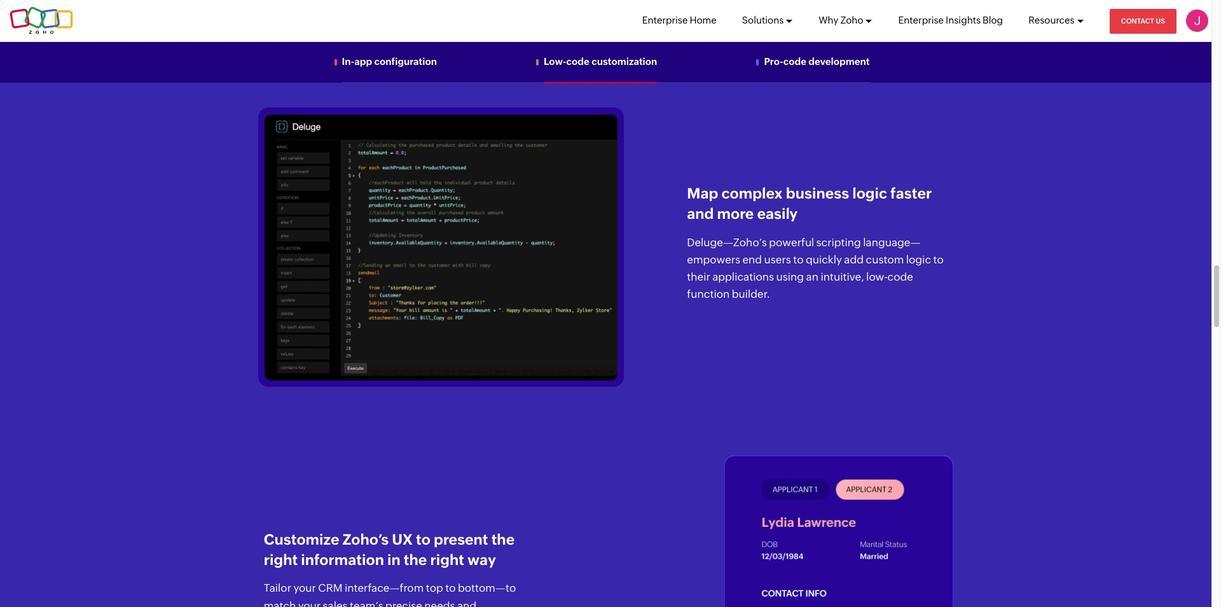 Task type: describe. For each thing, give the bounding box(es) containing it.
match
[[264, 599, 296, 607]]

faster
[[891, 185, 933, 202]]

powerful
[[770, 236, 815, 249]]

home
[[690, 15, 717, 25]]

top
[[426, 582, 443, 595]]

more
[[718, 206, 754, 222]]

to inside tailor your crm interface—from top to bottom—to match your sales team's precise needs an
[[446, 582, 456, 595]]

in
[[388, 552, 401, 569]]

language—
[[864, 236, 921, 249]]

in-app configuration link
[[342, 56, 437, 67]]

precise
[[386, 599, 423, 607]]

needs
[[425, 599, 455, 607]]

1 right from the left
[[264, 552, 298, 569]]

pro-code development
[[765, 56, 870, 67]]

customize
[[264, 531, 340, 548]]

pro-code development link
[[765, 56, 870, 67]]

why zoho
[[819, 15, 864, 25]]

contact us
[[1122, 17, 1166, 25]]

team's
[[350, 599, 384, 607]]

easily
[[758, 206, 798, 222]]

to inside customize zoho's ux to present the right information in the right way
[[416, 531, 431, 548]]

contact us link
[[1110, 9, 1177, 34]]

complex
[[722, 185, 783, 202]]

crm
[[318, 582, 343, 595]]

app
[[355, 56, 372, 67]]

custom app track image
[[876, 0, 967, 42]]

solutions
[[743, 15, 784, 25]]

enterprise insights blog link
[[899, 0, 1004, 41]]

deluge—zoho's
[[688, 236, 767, 249]]

enterprise home
[[643, 15, 717, 25]]

2 right from the left
[[430, 552, 465, 569]]

their
[[688, 271, 711, 283]]

end
[[743, 253, 763, 266]]

logic inside deluge—zoho's powerful scripting language— empowers end users to quickly add custom logic to their applications using an intuitive, low-code function builder.
[[907, 253, 932, 266]]

code inside deluge—zoho's powerful scripting language— empowers end users to quickly add custom logic to their applications using an intuitive, low-code function builder.
[[888, 271, 914, 283]]

pro-
[[765, 56, 784, 67]]

low-
[[867, 271, 888, 283]]

configuration
[[375, 56, 437, 67]]

low-code customization
[[544, 56, 658, 67]]

customize ux image
[[725, 456, 954, 607]]

low-
[[544, 56, 567, 67]]

add
[[845, 253, 864, 266]]

blog
[[983, 15, 1004, 25]]

customization
[[592, 56, 658, 67]]

ux
[[392, 531, 413, 548]]



Task type: vqa. For each thing, say whether or not it's contained in the screenshot.
Tailor
yes



Task type: locate. For each thing, give the bounding box(es) containing it.
customize ux edit image
[[632, 484, 778, 607]]

code down custom
[[888, 271, 914, 283]]

0 horizontal spatial right
[[264, 552, 298, 569]]

information
[[301, 552, 384, 569]]

0 vertical spatial logic
[[853, 185, 888, 202]]

and
[[688, 206, 714, 222]]

0 horizontal spatial enterprise
[[643, 15, 688, 25]]

code
[[567, 56, 590, 67], [784, 56, 807, 67], [888, 271, 914, 283]]

to right custom
[[934, 253, 944, 266]]

2 enterprise from the left
[[899, 15, 945, 25]]

an
[[807, 271, 819, 283]]

applications
[[713, 271, 775, 283]]

interface—from
[[345, 582, 424, 595]]

insights
[[946, 15, 981, 25]]

customize zoho's ux to present the right information in the right way
[[264, 531, 515, 569]]

code left "customization"
[[567, 56, 590, 67]]

scripting
[[817, 236, 862, 249]]

deluge—zoho's powerful scripting language— empowers end users to quickly add custom logic to their applications using an intuitive, low-code function builder.
[[688, 236, 944, 301]]

enterprise insights blog
[[899, 15, 1004, 25]]

to down 'powerful'
[[794, 253, 804, 266]]

0 horizontal spatial logic
[[853, 185, 888, 202]]

tailor
[[264, 582, 292, 595]]

builder.
[[732, 288, 771, 301]]

us
[[1157, 17, 1166, 25]]

your left the "crm"
[[294, 582, 316, 595]]

resources
[[1029, 15, 1075, 25]]

users
[[765, 253, 792, 266]]

function
[[688, 288, 730, 301]]

logic down the language—
[[907, 253, 932, 266]]

enterprise for enterprise home
[[643, 15, 688, 25]]

custom app casflow image
[[556, 0, 752, 37]]

sales
[[323, 599, 348, 607]]

low-code customization link
[[544, 56, 658, 67]]

using
[[777, 271, 805, 283]]

enterprise inside enterprise insights blog link
[[899, 15, 945, 25]]

the right in
[[404, 552, 427, 569]]

way
[[468, 552, 496, 569]]

the
[[492, 531, 515, 548], [404, 552, 427, 569]]

deluge—zoho's powerful scripting language image
[[259, 108, 625, 387]]

in-app configuration
[[342, 56, 437, 67]]

enterprise left 'home' at the right of page
[[643, 15, 688, 25]]

enterprise inside enterprise home link
[[643, 15, 688, 25]]

1 horizontal spatial the
[[492, 531, 515, 548]]

1 vertical spatial logic
[[907, 253, 932, 266]]

zoho enterprise logo image
[[10, 7, 73, 35]]

map complex business logic faster and more easily
[[688, 185, 933, 222]]

your down the "crm"
[[298, 599, 321, 607]]

code for pro-
[[784, 56, 807, 67]]

1 horizontal spatial code
[[784, 56, 807, 67]]

intuitive,
[[821, 271, 865, 283]]

tailor your crm interface—from top to bottom—to match your sales team's precise needs an
[[264, 582, 516, 607]]

1 horizontal spatial right
[[430, 552, 465, 569]]

to right the ux
[[416, 531, 431, 548]]

empowers
[[688, 253, 741, 266]]

james peterson image
[[1187, 10, 1209, 32]]

business
[[787, 185, 850, 202]]

your
[[294, 582, 316, 595], [298, 599, 321, 607]]

to right top
[[446, 582, 456, 595]]

enterprise
[[643, 15, 688, 25], [899, 15, 945, 25]]

quickly
[[806, 253, 843, 266]]

logic inside map complex business logic faster and more easily
[[853, 185, 888, 202]]

code left development
[[784, 56, 807, 67]]

present
[[434, 531, 489, 548]]

enterprise for enterprise insights blog
[[899, 15, 945, 25]]

in-
[[342, 56, 355, 67]]

0 vertical spatial the
[[492, 531, 515, 548]]

0 horizontal spatial the
[[404, 552, 427, 569]]

1 horizontal spatial enterprise
[[899, 15, 945, 25]]

contact
[[1122, 17, 1155, 25]]

0 horizontal spatial code
[[567, 56, 590, 67]]

right down present at the left bottom
[[430, 552, 465, 569]]

1 vertical spatial your
[[298, 599, 321, 607]]

enterprise left insights
[[899, 15, 945, 25]]

1 vertical spatial the
[[404, 552, 427, 569]]

development
[[809, 56, 870, 67]]

zoho
[[841, 15, 864, 25]]

the up way
[[492, 531, 515, 548]]

2 horizontal spatial code
[[888, 271, 914, 283]]

why
[[819, 15, 839, 25]]

1 enterprise from the left
[[643, 15, 688, 25]]

map
[[688, 185, 719, 202]]

zoho's
[[343, 531, 389, 548]]

0 vertical spatial your
[[294, 582, 316, 595]]

code for low-
[[567, 56, 590, 67]]

1 horizontal spatial logic
[[907, 253, 932, 266]]

logic left faster
[[853, 185, 888, 202]]

logic
[[853, 185, 888, 202], [907, 253, 932, 266]]

to
[[794, 253, 804, 266], [934, 253, 944, 266], [416, 531, 431, 548], [446, 582, 456, 595]]

enterprise home link
[[643, 0, 717, 41]]

custom
[[867, 253, 905, 266]]

right
[[264, 552, 298, 569], [430, 552, 465, 569]]

right up tailor in the left of the page
[[264, 552, 298, 569]]

bottom—to
[[458, 582, 516, 595]]



